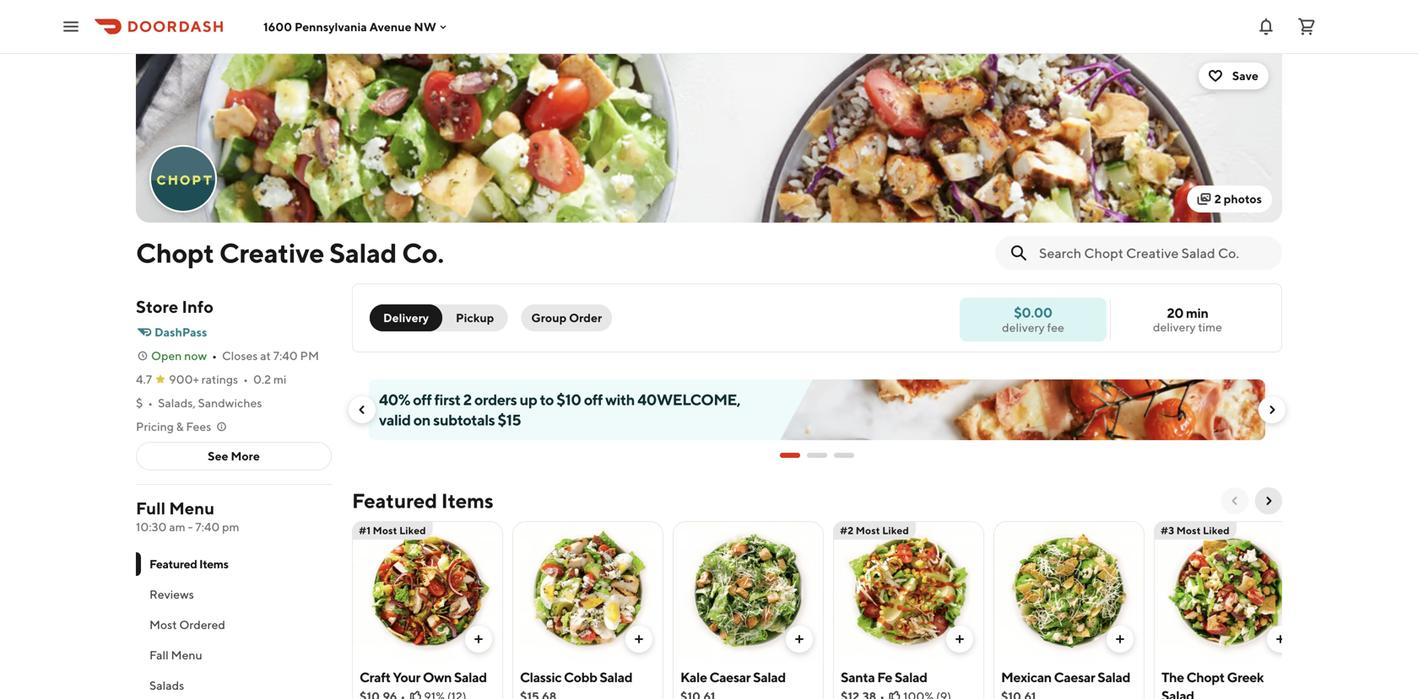 Task type: describe. For each thing, give the bounding box(es) containing it.
0 vertical spatial •
[[212, 349, 217, 363]]

ratings
[[202, 373, 238, 387]]

save button
[[1199, 62, 1269, 89]]

900+
[[169, 373, 199, 387]]

add item to cart image for classic cobb salad
[[632, 633, 646, 647]]

more
[[231, 450, 260, 464]]

$0.00
[[1014, 305, 1053, 321]]

salads link
[[258, 29, 289, 46]]

mexican caesar salad
[[1001, 670, 1131, 686]]

classic cobb salad
[[520, 670, 633, 686]]

liked for your
[[399, 525, 426, 537]]

#3
[[1161, 525, 1175, 537]]

add item to cart image for craft your own salad
[[472, 633, 485, 647]]

0 horizontal spatial featured
[[149, 558, 197, 572]]

next button of carousel image
[[1262, 495, 1276, 508]]

most ordered
[[149, 618, 225, 632]]

2 photos
[[1215, 192, 1262, 206]]

ordered
[[179, 618, 225, 632]]

full menu 10:30 am - 7:40 pm
[[136, 499, 239, 534]]

most for #2
[[856, 525, 880, 537]]

craft your own salad image
[[353, 522, 502, 664]]

20 min delivery time
[[1153, 305, 1223, 334]]

most ordered button
[[136, 610, 332, 641]]

1 vertical spatial •
[[243, 373, 248, 387]]

photos
[[1224, 192, 1262, 206]]

• closes at 7:40 pm
[[212, 349, 319, 363]]

-
[[188, 521, 193, 534]]

store
[[136, 297, 178, 317]]

avenue
[[370, 20, 412, 34]]

min
[[1186, 305, 1209, 321]]

7:40 inside full menu 10:30 am - 7:40 pm
[[195, 521, 220, 534]]

featured items heading
[[352, 488, 494, 515]]

up
[[520, 391, 537, 409]]

900+ ratings •
[[169, 373, 248, 387]]

closes
[[222, 349, 258, 363]]

pricing & fees
[[136, 420, 211, 434]]

select promotional banner element
[[780, 441, 854, 471]]

salad inside classic cobb salad button
[[600, 670, 633, 686]]

caesar for kale
[[710, 670, 751, 686]]

0 horizontal spatial creative
[[219, 237, 324, 269]]

0 vertical spatial 7:40
[[273, 349, 298, 363]]

1 vertical spatial co.
[[402, 237, 444, 269]]

2 photos button
[[1188, 186, 1272, 213]]

store info
[[136, 297, 214, 317]]

kale caesar salad button
[[673, 522, 824, 700]]

$
[[136, 396, 143, 410]]

10:30
[[136, 521, 167, 534]]

see more
[[208, 450, 260, 464]]

salad right fe on the bottom of the page
[[895, 670, 928, 686]]

caesar for mexican
[[1054, 670, 1095, 686]]

info
[[182, 297, 214, 317]]

40%
[[379, 391, 410, 409]]

salad up delivery
[[329, 237, 397, 269]]

0 vertical spatial creative
[[340, 31, 380, 43]]

salads for salads
[[149, 679, 184, 693]]

#2
[[840, 525, 854, 537]]

now
[[184, 349, 207, 363]]

fall menu
[[149, 649, 202, 663]]

salad inside kale caesar salad button
[[753, 670, 786, 686]]

am
[[169, 521, 185, 534]]

0 items, open order cart image
[[1297, 16, 1317, 37]]

delivery
[[383, 311, 429, 325]]

to
[[540, 391, 554, 409]]

salad left nw
[[382, 31, 408, 43]]

40welcome,
[[638, 391, 741, 409]]

1 vertical spatial previous button of carousel image
[[1228, 495, 1242, 508]]

full
[[136, 499, 166, 519]]

$10
[[557, 391, 581, 409]]

#1
[[359, 525, 371, 537]]

$0.00 delivery fee
[[1002, 305, 1065, 335]]

most inside most ordered button
[[149, 618, 177, 632]]

kale
[[681, 670, 707, 686]]

open now
[[151, 349, 207, 363]]

menu for full
[[169, 499, 215, 519]]

first
[[434, 391, 461, 409]]

salads,
[[158, 396, 196, 410]]

2 inside "button"
[[1215, 192, 1222, 206]]

mi
[[273, 373, 287, 387]]

your
[[393, 670, 420, 686]]

open menu image
[[61, 16, 81, 37]]

mexican
[[1001, 670, 1052, 686]]

$ • salads, sandwiches
[[136, 396, 262, 410]]

/ for home
[[171, 31, 176, 43]]

2 vertical spatial •
[[148, 396, 153, 410]]

fall menu button
[[136, 641, 332, 671]]

0.2
[[253, 373, 271, 387]]

craft your own salad
[[360, 670, 487, 686]]

the
[[1162, 670, 1184, 686]]

3 liked from the left
[[1203, 525, 1230, 537]]

pricing & fees button
[[136, 419, 228, 436]]

greek
[[1227, 670, 1264, 686]]

fe
[[877, 670, 892, 686]]

salad inside mexican caesar salad button
[[1098, 670, 1131, 686]]

subtotals
[[433, 411, 495, 429]]

3 add item to cart image from the left
[[1274, 633, 1288, 647]]

with
[[605, 391, 635, 409]]

cobb
[[564, 670, 597, 686]]

Delivery radio
[[370, 305, 442, 332]]

0 horizontal spatial previous button of carousel image
[[355, 404, 369, 417]]

menu for fall
[[171, 649, 202, 663]]

pm
[[300, 349, 319, 363]]

pickup
[[456, 311, 494, 325]]

craft
[[360, 670, 391, 686]]

salad inside the chopt greek salad
[[1162, 689, 1194, 700]]

&
[[176, 420, 184, 434]]

santa fe salad
[[841, 670, 928, 686]]



Task type: vqa. For each thing, say whether or not it's contained in the screenshot.
the bottommost The 'Featured Items'
yes



Task type: locate. For each thing, give the bounding box(es) containing it.
most up fall at the bottom
[[149, 618, 177, 632]]

most for #3
[[1177, 525, 1201, 537]]

sandwiches
[[198, 396, 262, 410]]

reviews
[[149, 588, 194, 602]]

1 vertical spatial 7:40
[[195, 521, 220, 534]]

1 horizontal spatial /
[[296, 31, 301, 43]]

0 horizontal spatial caesar
[[710, 670, 751, 686]]

0.2 mi
[[253, 373, 287, 387]]

liked
[[399, 525, 426, 537], [882, 525, 909, 537], [1203, 525, 1230, 537]]

menu up -
[[169, 499, 215, 519]]

2 add item to cart image from the left
[[793, 633, 806, 647]]

1 horizontal spatial liked
[[882, 525, 909, 537]]

#1 most liked
[[359, 525, 426, 537]]

next button of carousel image
[[1266, 404, 1279, 417]]

caesar right mexican
[[1054, 670, 1095, 686]]

salad right kale at left
[[753, 670, 786, 686]]

the chopt greek salad image
[[1155, 522, 1304, 664]]

1 caesar from the left
[[710, 670, 751, 686]]

mexican caesar salad image
[[995, 522, 1144, 664]]

orders
[[474, 391, 517, 409]]

salad right own
[[454, 670, 487, 686]]

delivery inside 20 min delivery time
[[1153, 320, 1196, 334]]

salads down fall at the bottom
[[149, 679, 184, 693]]

Pickup radio
[[432, 305, 508, 332]]

menu
[[169, 499, 215, 519], [171, 649, 202, 663]]

caesar inside button
[[1054, 670, 1095, 686]]

chopt creative salad co.
[[136, 237, 444, 269]]

0 horizontal spatial items
[[199, 558, 228, 572]]

2 horizontal spatial add item to cart image
[[1114, 633, 1127, 647]]

/ right home 'link'
[[171, 31, 176, 43]]

0 horizontal spatial add item to cart image
[[472, 633, 485, 647]]

1 liked from the left
[[399, 525, 426, 537]]

/
[[171, 31, 176, 43], [296, 31, 301, 43]]

• left 0.2
[[243, 373, 248, 387]]

2 add item to cart image from the left
[[953, 633, 967, 647]]

reviews button
[[136, 580, 332, 610]]

home
[[136, 31, 164, 43]]

salad right cobb
[[600, 670, 633, 686]]

0 vertical spatial featured items
[[352, 489, 494, 513]]

liked down featured items heading
[[399, 525, 426, 537]]

1 horizontal spatial previous button of carousel image
[[1228, 495, 1242, 508]]

menu inside full menu 10:30 am - 7:40 pm
[[169, 499, 215, 519]]

featured up the reviews
[[149, 558, 197, 572]]

0 horizontal spatial /
[[171, 31, 176, 43]]

2 left photos
[[1215, 192, 1222, 206]]

1 vertical spatial creative
[[219, 237, 324, 269]]

2 / from the left
[[296, 31, 301, 43]]

2 horizontal spatial liked
[[1203, 525, 1230, 537]]

0 horizontal spatial •
[[148, 396, 153, 410]]

Item Search search field
[[1039, 244, 1269, 263]]

featured inside heading
[[352, 489, 437, 513]]

1600 pennsylvania avenue nw
[[263, 20, 436, 34]]

most
[[373, 525, 397, 537], [856, 525, 880, 537], [1177, 525, 1201, 537], [149, 618, 177, 632]]

0 vertical spatial featured
[[352, 489, 437, 513]]

fall
[[149, 649, 169, 663]]

$15
[[498, 411, 521, 429]]

open
[[151, 349, 182, 363]]

1 horizontal spatial off
[[584, 391, 603, 409]]

time
[[1198, 320, 1223, 334]]

salads inside button
[[149, 679, 184, 693]]

1600 pennsylvania avenue nw button
[[263, 20, 450, 34]]

home / restaurants
[[136, 31, 240, 43]]

2 horizontal spatial add item to cart image
[[1274, 633, 1288, 647]]

4.7
[[136, 373, 152, 387]]

add item to cart image for kale caesar salad
[[793, 633, 806, 647]]

1 horizontal spatial featured items
[[352, 489, 494, 513]]

liked right #3
[[1203, 525, 1230, 537]]

2 caesar from the left
[[1054, 670, 1095, 686]]

2 right first
[[463, 391, 472, 409]]

0 horizontal spatial chopt
[[136, 237, 214, 269]]

• right the '$'
[[148, 396, 153, 410]]

salads button
[[136, 671, 332, 700]]

liked right #2 at the bottom of the page
[[882, 525, 909, 537]]

1 add item to cart image from the left
[[632, 633, 646, 647]]

classic cobb salad image
[[513, 522, 663, 664]]

1 off from the left
[[413, 391, 432, 409]]

chopt up store info
[[136, 237, 214, 269]]

fees
[[186, 420, 211, 434]]

menu inside button
[[171, 649, 202, 663]]

0 vertical spatial salads
[[258, 31, 289, 43]]

order
[[569, 311, 602, 325]]

7:40
[[273, 349, 298, 363], [195, 521, 220, 534]]

0 vertical spatial previous button of carousel image
[[355, 404, 369, 417]]

fee
[[1047, 321, 1065, 335]]

salads left "pennsylvania"
[[258, 31, 289, 43]]

add item to cart image
[[632, 633, 646, 647], [793, 633, 806, 647], [1274, 633, 1288, 647]]

items down subtotals
[[441, 489, 494, 513]]

40% off first 2 orders up to $10 off with 40welcome, valid on subtotals $15
[[379, 391, 741, 429]]

1 vertical spatial featured items
[[149, 558, 228, 572]]

featured items
[[352, 489, 494, 513], [149, 558, 228, 572]]

2 horizontal spatial •
[[243, 373, 248, 387]]

pricing
[[136, 420, 174, 434]]

0 vertical spatial items
[[441, 489, 494, 513]]

0 horizontal spatial 7:40
[[195, 521, 220, 534]]

nw
[[414, 20, 436, 34]]

previous button of carousel image left next button of carousel image
[[1228, 495, 1242, 508]]

home link
[[136, 29, 164, 46]]

1 add item to cart image from the left
[[472, 633, 485, 647]]

chopt creative salad co. image
[[136, 46, 1282, 223], [151, 147, 215, 211]]

0 horizontal spatial salads
[[149, 679, 184, 693]]

20
[[1167, 305, 1184, 321]]

classic cobb salad button
[[512, 522, 664, 700]]

most right #3
[[1177, 525, 1201, 537]]

chopt inside the chopt greek salad
[[1187, 670, 1225, 686]]

1 vertical spatial menu
[[171, 649, 202, 663]]

group order
[[531, 311, 602, 325]]

pm
[[222, 521, 239, 534]]

1 vertical spatial chopt
[[136, 237, 214, 269]]

on
[[413, 411, 431, 429]]

1 vertical spatial featured
[[149, 558, 197, 572]]

1 horizontal spatial add item to cart image
[[953, 633, 967, 647]]

2 horizontal spatial chopt
[[1187, 670, 1225, 686]]

notification bell image
[[1256, 16, 1277, 37]]

1 horizontal spatial 2
[[1215, 192, 1222, 206]]

/ for salads
[[296, 31, 301, 43]]

pennsylvania
[[295, 20, 367, 34]]

1 vertical spatial salads
[[149, 679, 184, 693]]

1 / from the left
[[171, 31, 176, 43]]

co.
[[410, 31, 426, 43], [402, 237, 444, 269]]

items up reviews "button"
[[199, 558, 228, 572]]

delivery inside $0.00 delivery fee
[[1002, 321, 1045, 335]]

restaurants link
[[183, 29, 240, 46]]

1 vertical spatial 2
[[463, 391, 472, 409]]

2 inside 40% off first 2 orders up to $10 off with 40welcome, valid on subtotals $15
[[463, 391, 472, 409]]

#2 most liked
[[840, 525, 909, 537]]

1 horizontal spatial add item to cart image
[[793, 633, 806, 647]]

1 horizontal spatial salads
[[258, 31, 289, 43]]

1 horizontal spatial •
[[212, 349, 217, 363]]

0 horizontal spatial add item to cart image
[[632, 633, 646, 647]]

7:40 right at
[[273, 349, 298, 363]]

creative
[[340, 31, 380, 43], [219, 237, 324, 269]]

0 horizontal spatial liked
[[399, 525, 426, 537]]

0 horizontal spatial featured items
[[149, 558, 228, 572]]

1 horizontal spatial delivery
[[1153, 320, 1196, 334]]

0 vertical spatial co.
[[410, 31, 426, 43]]

salad left the
[[1098, 670, 1131, 686]]

see more button
[[137, 443, 331, 470]]

most right #2 at the bottom of the page
[[856, 525, 880, 537]]

save
[[1233, 69, 1259, 83]]

1 horizontal spatial chopt
[[307, 31, 337, 43]]

caesar right kale at left
[[710, 670, 751, 686]]

7:40 right -
[[195, 521, 220, 534]]

salad
[[382, 31, 408, 43], [329, 237, 397, 269], [454, 670, 487, 686], [600, 670, 633, 686], [753, 670, 786, 686], [895, 670, 928, 686], [1098, 670, 1131, 686], [1162, 689, 1194, 700]]

liked for fe
[[882, 525, 909, 537]]

delivery
[[1153, 320, 1196, 334], [1002, 321, 1045, 335]]

0 horizontal spatial off
[[413, 391, 432, 409]]

1 horizontal spatial items
[[441, 489, 494, 513]]

santa fe salad image
[[834, 522, 984, 664]]

valid
[[379, 411, 411, 429]]

mexican caesar salad button
[[994, 522, 1145, 700]]

add item to cart image inside kale caesar salad button
[[793, 633, 806, 647]]

2 vertical spatial chopt
[[1187, 670, 1225, 686]]

#3 most liked
[[1161, 525, 1230, 537]]

featured up "#1 most liked"
[[352, 489, 437, 513]]

caesar inside button
[[710, 670, 751, 686]]

1 horizontal spatial featured
[[352, 489, 437, 513]]

0 vertical spatial menu
[[169, 499, 215, 519]]

salads
[[258, 31, 289, 43], [149, 679, 184, 693]]

1 horizontal spatial caesar
[[1054, 670, 1095, 686]]

items inside heading
[[441, 489, 494, 513]]

2
[[1215, 192, 1222, 206], [463, 391, 472, 409]]

add item to cart image
[[472, 633, 485, 647], [953, 633, 967, 647], [1114, 633, 1127, 647]]

salad down the
[[1162, 689, 1194, 700]]

salads / chopt creative salad co.
[[258, 31, 426, 43]]

2 off from the left
[[584, 391, 603, 409]]

kale caesar salad image
[[674, 522, 823, 664]]

3 add item to cart image from the left
[[1114, 633, 1127, 647]]

add item to cart image inside classic cobb salad button
[[632, 633, 646, 647]]

classic
[[520, 670, 562, 686]]

add item to cart image for santa fe salad
[[953, 633, 967, 647]]

previous button of carousel image
[[355, 404, 369, 417], [1228, 495, 1242, 508]]

menu right fall at the bottom
[[171, 649, 202, 663]]

0 horizontal spatial 2
[[463, 391, 472, 409]]

group
[[531, 311, 567, 325]]

• right now
[[212, 349, 217, 363]]

featured
[[352, 489, 437, 513], [149, 558, 197, 572]]

0 vertical spatial chopt
[[307, 31, 337, 43]]

santa
[[841, 670, 875, 686]]

/ right 1600
[[296, 31, 301, 43]]

off up "on"
[[413, 391, 432, 409]]

dashpass
[[155, 325, 207, 339]]

0 vertical spatial 2
[[1215, 192, 1222, 206]]

order methods option group
[[370, 305, 508, 332]]

the chopt greek salad
[[1162, 670, 1264, 700]]

most for #1
[[373, 525, 397, 537]]

salads for salads / chopt creative salad co.
[[258, 31, 289, 43]]

own
[[423, 670, 452, 686]]

most right #1
[[373, 525, 397, 537]]

at
[[260, 349, 271, 363]]

2 liked from the left
[[882, 525, 909, 537]]

off right $10 on the bottom left
[[584, 391, 603, 409]]

kale caesar salad
[[681, 670, 786, 686]]

featured items up the reviews
[[149, 558, 228, 572]]

0 horizontal spatial delivery
[[1002, 321, 1045, 335]]

1 horizontal spatial 7:40
[[273, 349, 298, 363]]

featured items up "#1 most liked"
[[352, 489, 494, 513]]

1 vertical spatial items
[[199, 558, 228, 572]]

chopt right the
[[1187, 670, 1225, 686]]

1 horizontal spatial creative
[[340, 31, 380, 43]]

previous button of carousel image left 40%
[[355, 404, 369, 417]]

delivery left time
[[1153, 320, 1196, 334]]

see
[[208, 450, 228, 464]]

1600
[[263, 20, 292, 34]]

chopt right 1600
[[307, 31, 337, 43]]

delivery left fee
[[1002, 321, 1045, 335]]



